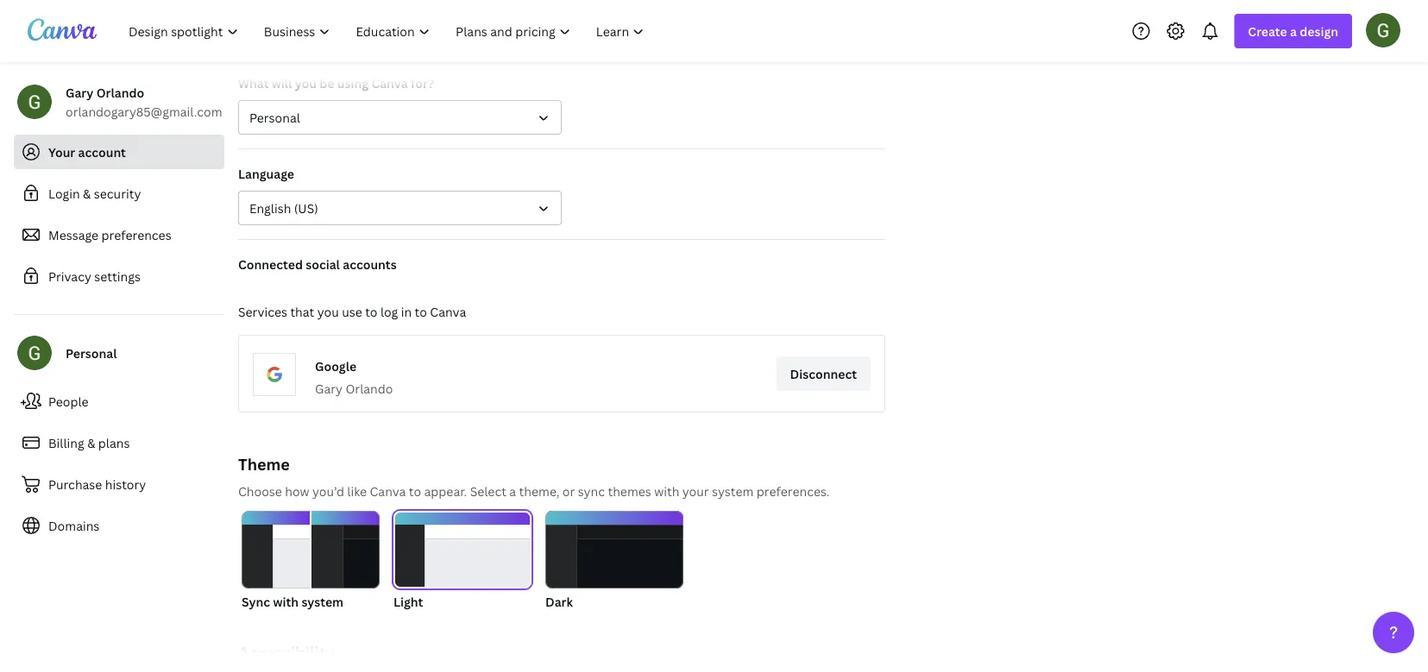 Task type: locate. For each thing, give the bounding box(es) containing it.
gary orlando image
[[1366, 13, 1400, 47]]

Personal button
[[238, 100, 562, 135]]

message preferences
[[48, 227, 171, 243]]

with inside button
[[273, 593, 299, 610]]

1 vertical spatial canva
[[430, 303, 466, 320]]

orlandogary85@gmail.com
[[66, 103, 222, 120]]

you left be at the top
[[295, 75, 317, 91]]

0 vertical spatial you
[[295, 75, 317, 91]]

with
[[654, 483, 679, 499], [273, 593, 299, 610]]

orlando down google
[[345, 380, 393, 396]]

Dark button
[[545, 511, 683, 611]]

0 vertical spatial canva
[[371, 75, 408, 91]]

language
[[238, 165, 294, 182]]

& for login
[[83, 185, 91, 201]]

sync with system
[[242, 593, 344, 610]]

canva
[[371, 75, 408, 91], [430, 303, 466, 320], [370, 483, 406, 499]]

connected
[[238, 256, 303, 272]]

gary orlando orlandogary85@gmail.com
[[66, 84, 222, 120]]

0 vertical spatial with
[[654, 483, 679, 499]]

1 vertical spatial system
[[301, 593, 344, 610]]

to right in
[[415, 303, 427, 320]]

1 vertical spatial gary
[[315, 380, 343, 396]]

personal
[[249, 109, 300, 126], [66, 345, 117, 361]]

you left use
[[317, 303, 339, 320]]

settings
[[94, 268, 141, 284]]

to left appear.
[[409, 483, 421, 499]]

0 vertical spatial gary
[[66, 84, 93, 101]]

1 vertical spatial personal
[[66, 345, 117, 361]]

&
[[83, 185, 91, 201], [87, 434, 95, 451]]

& for billing
[[87, 434, 95, 451]]

0 vertical spatial a
[[1290, 23, 1297, 39]]

canva right in
[[430, 303, 466, 320]]

0 horizontal spatial orlando
[[96, 84, 144, 101]]

0 vertical spatial system
[[712, 483, 754, 499]]

a inside dropdown button
[[1290, 23, 1297, 39]]

& right login
[[83, 185, 91, 201]]

to
[[365, 303, 377, 320], [415, 303, 427, 320], [409, 483, 421, 499]]

& inside billing & plans link
[[87, 434, 95, 451]]

appear.
[[424, 483, 467, 499]]

1 horizontal spatial gary
[[315, 380, 343, 396]]

design
[[1300, 23, 1338, 39]]

log
[[380, 303, 398, 320]]

1 horizontal spatial system
[[712, 483, 754, 499]]

2 vertical spatial canva
[[370, 483, 406, 499]]

top level navigation element
[[117, 14, 659, 48]]

social
[[306, 256, 340, 272]]

a right select
[[509, 483, 516, 499]]

services
[[238, 303, 287, 320]]

privacy settings
[[48, 268, 141, 284]]

& inside login & security link
[[83, 185, 91, 201]]

0 horizontal spatial system
[[301, 593, 344, 610]]

orlando
[[96, 84, 144, 101], [345, 380, 393, 396]]

history
[[105, 476, 146, 492]]

gary up your account
[[66, 84, 93, 101]]

1 vertical spatial &
[[87, 434, 95, 451]]

domains link
[[14, 508, 224, 543]]

canva inside "theme choose how you'd like canva to appear. select a theme, or sync themes with your system preferences."
[[370, 483, 406, 499]]

billing & plans
[[48, 434, 130, 451]]

with left your
[[654, 483, 679, 499]]

that
[[290, 303, 314, 320]]

plans
[[98, 434, 130, 451]]

0 vertical spatial personal
[[249, 109, 300, 126]]

with right sync
[[273, 593, 299, 610]]

system inside button
[[301, 593, 344, 610]]

0 vertical spatial orlando
[[96, 84, 144, 101]]

disconnect
[[790, 365, 857, 382]]

your
[[682, 483, 709, 499]]

1 vertical spatial orlando
[[345, 380, 393, 396]]

a
[[1290, 23, 1297, 39], [509, 483, 516, 499]]

accessibility
[[238, 642, 335, 663]]

system right your
[[712, 483, 754, 499]]

1 vertical spatial you
[[317, 303, 339, 320]]

personal up people
[[66, 345, 117, 361]]

connected social accounts
[[238, 256, 397, 272]]

people
[[48, 393, 88, 409]]

like
[[347, 483, 367, 499]]

english
[[249, 200, 291, 216]]

(us)
[[294, 200, 318, 216]]

canva left for?
[[371, 75, 408, 91]]

disconnect button
[[776, 356, 871, 391]]

0 vertical spatial &
[[83, 185, 91, 201]]

themes
[[608, 483, 651, 499]]

gary inside google gary orlando
[[315, 380, 343, 396]]

canva right like
[[370, 483, 406, 499]]

0 horizontal spatial personal
[[66, 345, 117, 361]]

a left design at the right top of page
[[1290, 23, 1297, 39]]

1 horizontal spatial with
[[654, 483, 679, 499]]

personal down will
[[249, 109, 300, 126]]

login & security link
[[14, 176, 224, 211]]

0 horizontal spatial a
[[509, 483, 516, 499]]

orlando up orlandogary85@gmail.com on the left
[[96, 84, 144, 101]]

Sync with system button
[[242, 511, 380, 611]]

orlando inside google gary orlando
[[345, 380, 393, 396]]

& left plans
[[87, 434, 95, 451]]

purchase history
[[48, 476, 146, 492]]

1 vertical spatial a
[[509, 483, 516, 499]]

sync
[[242, 593, 270, 610]]

gary down google
[[315, 380, 343, 396]]

system
[[712, 483, 754, 499], [301, 593, 344, 610]]

system up the "accessibility" at the left of page
[[301, 593, 344, 610]]

login
[[48, 185, 80, 201]]

gary
[[66, 84, 93, 101], [315, 380, 343, 396]]

0 horizontal spatial with
[[273, 593, 299, 610]]

to left log
[[365, 303, 377, 320]]

1 vertical spatial with
[[273, 593, 299, 610]]

you
[[295, 75, 317, 91], [317, 303, 339, 320]]

theme,
[[519, 483, 559, 499]]

what
[[238, 75, 269, 91]]

1 horizontal spatial orlando
[[345, 380, 393, 396]]

create a design
[[1248, 23, 1338, 39]]

1 horizontal spatial personal
[[249, 109, 300, 126]]

will
[[272, 75, 292, 91]]

orlando inside the gary orlando orlandogary85@gmail.com
[[96, 84, 144, 101]]

1 horizontal spatial a
[[1290, 23, 1297, 39]]

0 horizontal spatial gary
[[66, 84, 93, 101]]

your
[[48, 144, 75, 160]]



Task type: vqa. For each thing, say whether or not it's contained in the screenshot.
bottommost Baseball Project LINK
no



Task type: describe. For each thing, give the bounding box(es) containing it.
message
[[48, 227, 98, 243]]

accounts
[[343, 256, 397, 272]]

services that you use to log in to canva
[[238, 303, 466, 320]]

canva for what
[[371, 75, 408, 91]]

privacy settings link
[[14, 259, 224, 293]]

canva for theme
[[370, 483, 406, 499]]

for?
[[411, 75, 434, 91]]

gary inside the gary orlando orlandogary85@gmail.com
[[66, 84, 93, 101]]

domains
[[48, 517, 100, 534]]

message preferences link
[[14, 217, 224, 252]]

billing & plans link
[[14, 425, 224, 460]]

purchase history link
[[14, 467, 224, 501]]

Light button
[[393, 511, 532, 611]]

preferences
[[101, 227, 171, 243]]

preferences.
[[757, 483, 830, 499]]

a inside "theme choose how you'd like canva to appear. select a theme, or sync themes with your system preferences."
[[509, 483, 516, 499]]

with inside "theme choose how you'd like canva to appear. select a theme, or sync themes with your system preferences."
[[654, 483, 679, 499]]

login & security
[[48, 185, 141, 201]]

your account link
[[14, 135, 224, 169]]

account
[[78, 144, 126, 160]]

use
[[342, 303, 362, 320]]

theme choose how you'd like canva to appear. select a theme, or sync themes with your system preferences.
[[238, 453, 830, 499]]

people link
[[14, 384, 224, 418]]

personal inside button
[[249, 109, 300, 126]]

privacy
[[48, 268, 91, 284]]

to inside "theme choose how you'd like canva to appear. select a theme, or sync themes with your system preferences."
[[409, 483, 421, 499]]

system inside "theme choose how you'd like canva to appear. select a theme, or sync themes with your system preferences."
[[712, 483, 754, 499]]

light
[[393, 593, 423, 610]]

or
[[562, 483, 575, 499]]

you for will
[[295, 75, 317, 91]]

sync
[[578, 483, 605, 499]]

choose
[[238, 483, 282, 499]]

you for that
[[317, 303, 339, 320]]

google
[[315, 358, 356, 374]]

purchase
[[48, 476, 102, 492]]

english (us)
[[249, 200, 318, 216]]

select
[[470, 483, 506, 499]]

using
[[337, 75, 369, 91]]

be
[[320, 75, 334, 91]]

billing
[[48, 434, 84, 451]]

how
[[285, 483, 309, 499]]

what will you be using canva for?
[[238, 75, 434, 91]]

Language: English (US) button
[[238, 191, 562, 225]]

dark
[[545, 593, 573, 610]]

you'd
[[312, 483, 344, 499]]

in
[[401, 303, 412, 320]]

create
[[1248, 23, 1287, 39]]

theme
[[238, 453, 290, 475]]

create a design button
[[1234, 14, 1352, 48]]

your account
[[48, 144, 126, 160]]

security
[[94, 185, 141, 201]]

google gary orlando
[[315, 358, 393, 396]]



